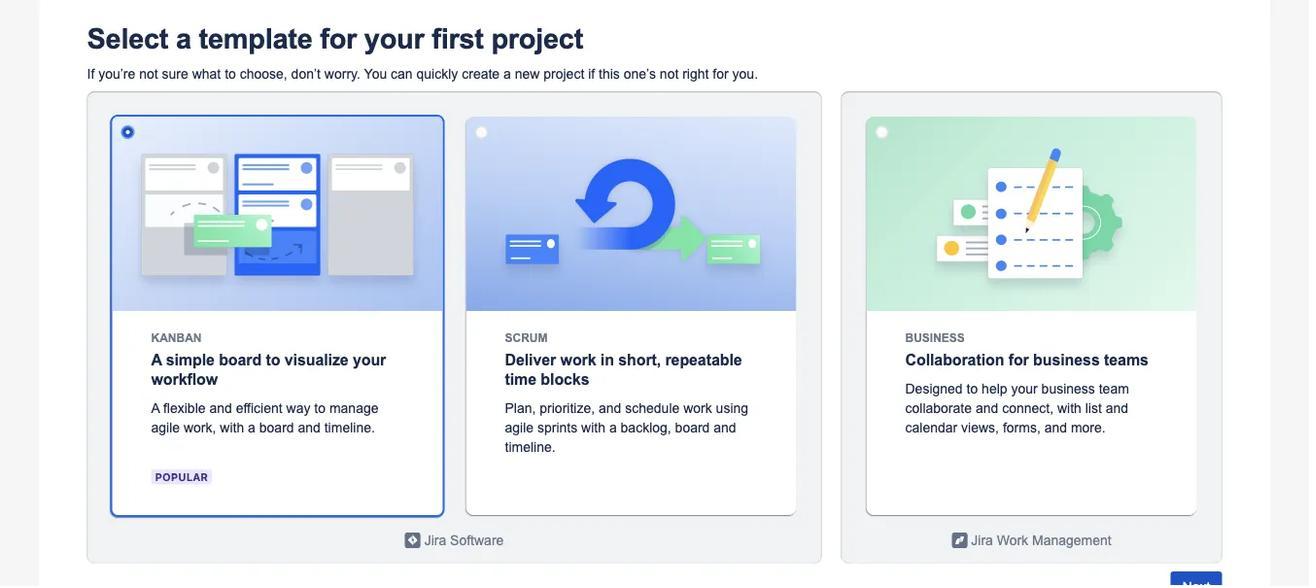 Task type: locate. For each thing, give the bounding box(es) containing it.
with right work,
[[220, 420, 244, 435]]

0 horizontal spatial work
[[560, 351, 596, 368]]

deliver
[[505, 351, 556, 368]]

1 horizontal spatial jira
[[971, 533, 993, 548]]

not left sure
[[139, 66, 158, 81]]

not left right
[[660, 66, 679, 81]]

team
[[1099, 381, 1129, 396]]

designed to help your business team collaborate and connect, with list and calendar views, forms, and more.
[[905, 381, 1129, 435]]

2 not from the left
[[660, 66, 679, 81]]

0 horizontal spatial not
[[139, 66, 158, 81]]

to left help
[[967, 381, 978, 396]]

1 agile from the left
[[151, 420, 180, 435]]

option group
[[87, 91, 1222, 564]]

jira left software
[[424, 533, 446, 548]]

this
[[599, 66, 620, 81]]

1 horizontal spatial with
[[581, 420, 606, 435]]

work
[[997, 533, 1028, 548]]

and up backlog,
[[599, 400, 621, 416]]

and
[[209, 400, 232, 416], [599, 400, 621, 416], [976, 400, 998, 416], [1106, 400, 1129, 416], [298, 420, 321, 435], [714, 420, 736, 435], [1044, 420, 1067, 435]]

0 horizontal spatial with
[[220, 420, 244, 435]]

agile down flexible
[[151, 420, 180, 435]]

to right way
[[314, 400, 326, 416]]

right
[[683, 66, 709, 81]]

board right simple
[[219, 351, 262, 368]]

agile inside plan, prioritize, and schedule work using agile sprints with a backlog, board and timeline.
[[505, 420, 534, 435]]

timeline.
[[324, 420, 375, 435], [505, 439, 556, 454]]

your
[[364, 23, 424, 54], [353, 351, 386, 368], [1011, 381, 1038, 396]]

2 a from the top
[[151, 400, 159, 416]]

simple
[[166, 351, 215, 368]]

to
[[225, 66, 236, 81], [266, 351, 280, 368], [967, 381, 978, 396], [314, 400, 326, 416]]

business inside designed to help your business team collaborate and connect, with list and calendar views, forms, and more.
[[1042, 381, 1095, 396]]

to inside a flexible and efficient way to manage agile work, with a board and timeline.
[[314, 400, 326, 416]]

a
[[151, 351, 162, 368], [151, 400, 159, 416]]

board inside a flexible and efficient way to manage agile work, with a board and timeline.
[[259, 420, 294, 435]]

project left if
[[544, 66, 584, 81]]

you
[[364, 66, 387, 81]]

jira
[[424, 533, 446, 548], [971, 533, 993, 548]]

software
[[450, 533, 504, 548]]

1 not from the left
[[139, 66, 158, 81]]

select a template for your first project
[[87, 23, 583, 54]]

forms,
[[1003, 420, 1041, 435]]

plan, prioritize, and schedule work using agile sprints with a backlog, board and timeline.
[[505, 400, 748, 454]]

1 vertical spatial business
[[1042, 381, 1095, 396]]

a left backlog,
[[609, 420, 617, 435]]

if
[[87, 66, 95, 81]]

backlog,
[[621, 420, 671, 435]]

time
[[505, 370, 537, 388]]

0 horizontal spatial jira
[[424, 533, 446, 548]]

jira work management
[[971, 533, 1112, 548]]

efficient
[[236, 400, 283, 416]]

with inside a flexible and efficient way to manage agile work, with a board and timeline.
[[220, 420, 244, 435]]

work
[[560, 351, 596, 368], [683, 400, 712, 416]]

board
[[219, 351, 262, 368], [259, 420, 294, 435], [675, 420, 710, 435]]

your inside kanban a simple board to visualize your workflow
[[353, 351, 386, 368]]

0 vertical spatial your
[[364, 23, 424, 54]]

timeline. for time
[[505, 439, 556, 454]]

1 vertical spatial timeline.
[[505, 439, 556, 454]]

you're
[[98, 66, 135, 81]]

with left list
[[1057, 400, 1082, 416]]

popular
[[155, 470, 208, 483]]

blocks
[[541, 370, 589, 388]]

work,
[[184, 420, 216, 435]]

0 horizontal spatial agile
[[151, 420, 180, 435]]

2 jira from the left
[[971, 533, 993, 548]]

2 horizontal spatial with
[[1057, 400, 1082, 416]]

timeline. inside a flexible and efficient way to manage agile work, with a board and timeline.
[[324, 420, 375, 435]]

template
[[199, 23, 312, 54]]

a down kanban
[[151, 351, 162, 368]]

1 vertical spatial a
[[151, 400, 159, 416]]

list
[[1085, 400, 1102, 416]]

jira for collaboration for business teams
[[971, 533, 993, 548]]

1 vertical spatial project
[[544, 66, 584, 81]]

to left visualize
[[266, 351, 280, 368]]

what
[[192, 66, 221, 81]]

0 horizontal spatial timeline.
[[324, 420, 375, 435]]

a left new
[[503, 66, 511, 81]]

a inside a flexible and efficient way to manage agile work, with a board and timeline.
[[248, 420, 256, 435]]

your up manage
[[353, 351, 386, 368]]

1 vertical spatial your
[[353, 351, 386, 368]]

project
[[491, 23, 583, 54], [544, 66, 584, 81]]

agile
[[151, 420, 180, 435], [505, 420, 534, 435]]

0 vertical spatial timeline.
[[324, 420, 375, 435]]

with down prioritize,
[[581, 420, 606, 435]]

a
[[176, 23, 191, 54], [503, 66, 511, 81], [248, 420, 256, 435], [609, 420, 617, 435]]

a up sure
[[176, 23, 191, 54]]

0 vertical spatial a
[[151, 351, 162, 368]]

your up 'connect,'
[[1011, 381, 1038, 396]]

with
[[1057, 400, 1082, 416], [220, 420, 244, 435], [581, 420, 606, 435]]

1 vertical spatial for
[[713, 66, 729, 81]]

quickly
[[417, 66, 458, 81]]

a inside plan, prioritize, and schedule work using agile sprints with a backlog, board and timeline.
[[609, 420, 617, 435]]

board inside plan, prioritize, and schedule work using agile sprints with a backlog, board and timeline.
[[675, 420, 710, 435]]

with inside designed to help your business team collaborate and connect, with list and calendar views, forms, and more.
[[1057, 400, 1082, 416]]

timeline. inside plan, prioritize, and schedule work using agile sprints with a backlog, board and timeline.
[[505, 439, 556, 454]]

0 vertical spatial for
[[320, 23, 357, 54]]

way
[[286, 400, 310, 416]]

1 a from the top
[[151, 351, 162, 368]]

1 jira from the left
[[424, 533, 446, 548]]

not
[[139, 66, 158, 81], [660, 66, 679, 81]]

jira for a simple board to visualize your workflow
[[424, 533, 446, 548]]

your inside designed to help your business team collaborate and connect, with list and calendar views, forms, and more.
[[1011, 381, 1038, 396]]

for up designed to help your business team collaborate and connect, with list and calendar views, forms, and more.
[[1009, 351, 1029, 368]]

2 agile from the left
[[505, 420, 534, 435]]

project up new
[[491, 23, 583, 54]]

board down efficient
[[259, 420, 294, 435]]

2 horizontal spatial for
[[1009, 351, 1029, 368]]

1 horizontal spatial work
[[683, 400, 712, 416]]

option group containing a simple board to visualize your workflow
[[87, 91, 1222, 564]]

timeline. down manage
[[324, 420, 375, 435]]

board down schedule
[[675, 420, 710, 435]]

first
[[432, 23, 484, 54]]

and down way
[[298, 420, 321, 435]]

jira left 'work'
[[971, 533, 993, 548]]

2 vertical spatial for
[[1009, 351, 1029, 368]]

your up can
[[364, 23, 424, 54]]

a left flexible
[[151, 400, 159, 416]]

with for business
[[1057, 400, 1082, 416]]

work inside plan, prioritize, and schedule work using agile sprints with a backlog, board and timeline.
[[683, 400, 712, 416]]

for left you.
[[713, 66, 729, 81]]

don't
[[291, 66, 321, 81]]

Kanban radio
[[121, 125, 135, 139]]

work up blocks
[[560, 351, 596, 368]]

business
[[1033, 351, 1100, 368], [1042, 381, 1095, 396]]

agile down plan,
[[505, 420, 534, 435]]

one's
[[624, 66, 656, 81]]

1 horizontal spatial not
[[660, 66, 679, 81]]

work left using
[[683, 400, 712, 416]]

2 vertical spatial your
[[1011, 381, 1038, 396]]

0 vertical spatial work
[[560, 351, 596, 368]]

a down efficient
[[248, 420, 256, 435]]

for
[[320, 23, 357, 54], [713, 66, 729, 81], [1009, 351, 1029, 368]]

for up worry.
[[320, 23, 357, 54]]

1 vertical spatial work
[[683, 400, 712, 416]]

for inside business collaboration for business teams
[[1009, 351, 1029, 368]]

visualize
[[285, 351, 349, 368]]

1 horizontal spatial agile
[[505, 420, 534, 435]]

0 vertical spatial business
[[1033, 351, 1100, 368]]

with for board
[[220, 420, 244, 435]]

flexible
[[163, 400, 206, 416]]

1 horizontal spatial timeline.
[[505, 439, 556, 454]]

to right the what
[[225, 66, 236, 81]]

work inside scrum deliver work in short, repeatable time blocks
[[560, 351, 596, 368]]

designed
[[905, 381, 963, 396]]

timeline. down sprints
[[505, 439, 556, 454]]

new
[[515, 66, 540, 81]]

create
[[462, 66, 500, 81]]



Task type: describe. For each thing, give the bounding box(es) containing it.
and down using
[[714, 420, 736, 435]]

business
[[905, 331, 965, 345]]

in
[[601, 351, 614, 368]]

business inside business collaboration for business teams
[[1033, 351, 1100, 368]]

can
[[391, 66, 413, 81]]

jira software
[[424, 533, 504, 548]]

board for a simple board to visualize your workflow
[[259, 420, 294, 435]]

select
[[87, 23, 168, 54]]

worry.
[[324, 66, 361, 81]]

a flexible and efficient way to manage agile work, with a board and timeline.
[[151, 400, 379, 435]]

1 horizontal spatial for
[[713, 66, 729, 81]]

management
[[1032, 533, 1112, 548]]

teams
[[1104, 351, 1149, 368]]

a inside kanban a simple board to visualize your workflow
[[151, 351, 162, 368]]

choose,
[[240, 66, 287, 81]]

and up views,
[[976, 400, 998, 416]]

kanban
[[151, 331, 202, 345]]

repeatable
[[665, 351, 742, 368]]

and left "more."
[[1044, 420, 1067, 435]]

calendar
[[905, 420, 958, 435]]

and up work,
[[209, 400, 232, 416]]

schedule
[[625, 400, 680, 416]]

if
[[588, 66, 595, 81]]

agile inside a flexible and efficient way to manage agile work, with a board and timeline.
[[151, 420, 180, 435]]

scrum
[[505, 331, 548, 345]]

timeline. for your
[[324, 420, 375, 435]]

sprints
[[537, 420, 578, 435]]

short,
[[618, 351, 661, 368]]

collaborate
[[905, 400, 972, 416]]

Scrum radio
[[475, 125, 488, 139]]

and down team
[[1106, 400, 1129, 416]]

0 horizontal spatial for
[[320, 23, 357, 54]]

using
[[716, 400, 748, 416]]

Business radio
[[875, 125, 889, 139]]

with inside plan, prioritize, and schedule work using agile sprints with a backlog, board and timeline.
[[581, 420, 606, 435]]

to inside kanban a simple board to visualize your workflow
[[266, 351, 280, 368]]

workflow
[[151, 370, 218, 388]]

connect,
[[1002, 400, 1054, 416]]

a inside a flexible and efficient way to manage agile work, with a board and timeline.
[[151, 400, 159, 416]]

manage
[[329, 400, 379, 416]]

scrum deliver work in short, repeatable time blocks
[[505, 331, 742, 388]]

plan,
[[505, 400, 536, 416]]

you.
[[732, 66, 758, 81]]

views,
[[961, 420, 999, 435]]

to inside designed to help your business team collaborate and connect, with list and calendar views, forms, and more.
[[967, 381, 978, 396]]

kanban a simple board to visualize your workflow
[[151, 331, 386, 388]]

help
[[982, 381, 1007, 396]]

more.
[[1071, 420, 1106, 435]]

if you're not sure what to choose, don't worry. you can quickly create a new project if this one's not right for you.
[[87, 66, 758, 81]]

board for deliver work in short, repeatable time blocks
[[675, 420, 710, 435]]

sure
[[162, 66, 188, 81]]

board inside kanban a simple board to visualize your workflow
[[219, 351, 262, 368]]

business collaboration for business teams
[[905, 331, 1149, 368]]

prioritize,
[[540, 400, 595, 416]]

0 vertical spatial project
[[491, 23, 583, 54]]

collaboration
[[905, 351, 1004, 368]]



Task type: vqa. For each thing, say whether or not it's contained in the screenshot.
Jira Work Management
yes



